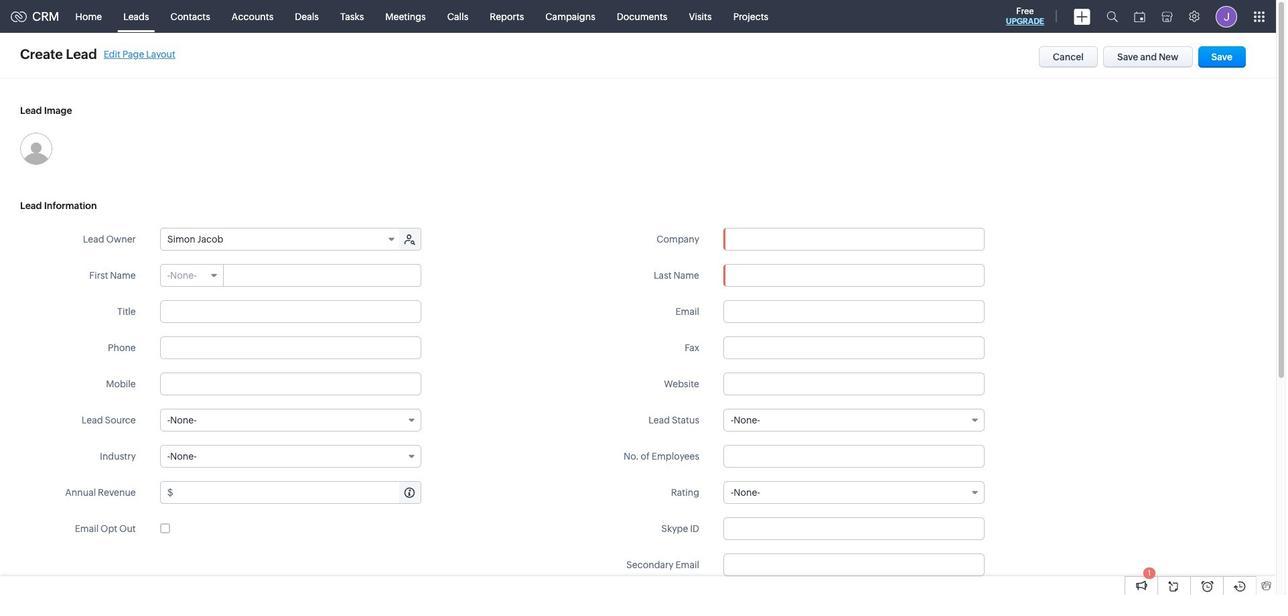 Task type: locate. For each thing, give the bounding box(es) containing it.
None text field
[[724, 300, 985, 323], [160, 336, 421, 359], [175, 482, 421, 503], [724, 517, 985, 540], [724, 554, 985, 576], [724, 300, 985, 323], [160, 336, 421, 359], [175, 482, 421, 503], [724, 517, 985, 540], [724, 554, 985, 576]]

None text field
[[724, 229, 984, 250], [724, 264, 985, 287], [224, 265, 421, 286], [160, 300, 421, 323], [724, 336, 985, 359], [160, 373, 421, 395], [724, 373, 985, 395], [724, 445, 985, 468], [724, 229, 984, 250], [724, 264, 985, 287], [224, 265, 421, 286], [160, 300, 421, 323], [724, 336, 985, 359], [160, 373, 421, 395], [724, 373, 985, 395], [724, 445, 985, 468]]

create menu element
[[1066, 0, 1099, 33]]

None field
[[161, 229, 401, 250], [724, 229, 984, 250], [161, 265, 224, 286], [160, 409, 421, 432], [724, 409, 985, 432], [160, 445, 421, 468], [724, 481, 985, 504], [161, 229, 401, 250], [724, 229, 984, 250], [161, 265, 224, 286], [160, 409, 421, 432], [724, 409, 985, 432], [160, 445, 421, 468], [724, 481, 985, 504]]

profile element
[[1208, 0, 1246, 33]]

search element
[[1099, 0, 1127, 33]]

create menu image
[[1074, 8, 1091, 24]]



Task type: vqa. For each thing, say whether or not it's contained in the screenshot.
Search element
yes



Task type: describe. For each thing, give the bounding box(es) containing it.
image image
[[20, 133, 52, 165]]

logo image
[[11, 11, 27, 22]]

calendar image
[[1135, 11, 1146, 22]]

profile image
[[1216, 6, 1238, 27]]

search image
[[1107, 11, 1118, 22]]



